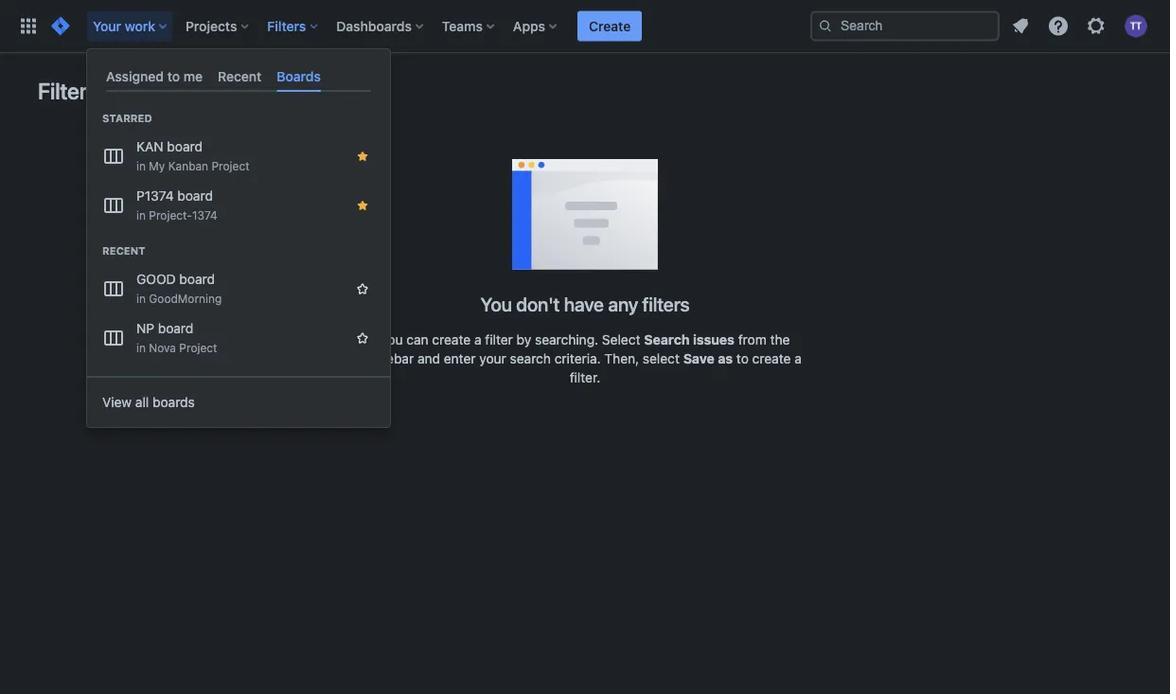 Task type: locate. For each thing, give the bounding box(es) containing it.
view all boards
[[102, 395, 195, 410]]

1 horizontal spatial filters
[[267, 18, 306, 34]]

boards
[[277, 68, 321, 84]]

1 vertical spatial to
[[737, 351, 749, 366]]

in down np
[[136, 341, 146, 354]]

recent
[[218, 68, 262, 84], [102, 245, 145, 257]]

a left the filter
[[474, 332, 482, 348]]

nova
[[149, 341, 176, 354]]

then,
[[605, 351, 639, 366]]

banner containing your work
[[0, 0, 1170, 53]]

appswitcher icon image
[[17, 15, 40, 37]]

search image
[[818, 18, 833, 34]]

projects
[[186, 18, 237, 34]]

0 vertical spatial filters
[[267, 18, 306, 34]]

project right kanban
[[212, 159, 250, 173]]

project right nova
[[179, 341, 217, 354]]

and
[[418, 351, 440, 366]]

board up goodmorning
[[179, 271, 215, 287]]

1 horizontal spatial a
[[795, 351, 802, 366]]

to inside to create a filter.
[[737, 351, 749, 366]]

a right "as" on the bottom
[[795, 351, 802, 366]]

in left the my
[[136, 159, 146, 173]]

create up enter
[[432, 332, 471, 348]]

0 vertical spatial you
[[481, 293, 512, 315]]

create
[[589, 18, 631, 34]]

criteria.
[[555, 351, 601, 366]]

project
[[212, 159, 250, 173], [179, 341, 217, 354]]

star good board image
[[355, 281, 370, 297]]

board for np board
[[158, 321, 193, 336]]

create inside to create a filter.
[[752, 351, 791, 366]]

1 vertical spatial create
[[752, 351, 791, 366]]

filters down jira software image
[[38, 78, 98, 104]]

kanban
[[168, 159, 208, 173]]

np board in nova project
[[136, 321, 217, 354]]

in down p1374
[[136, 208, 146, 222]]

0 vertical spatial project
[[212, 159, 250, 173]]

project inside np board in nova project
[[179, 341, 217, 354]]

to right "as" on the bottom
[[737, 351, 749, 366]]

tab list containing assigned to me
[[98, 61, 379, 92]]

0 horizontal spatial to
[[167, 68, 180, 84]]

to create a filter.
[[570, 351, 802, 385]]

1 horizontal spatial recent
[[218, 68, 262, 84]]

filters
[[643, 293, 690, 315]]

to
[[167, 68, 180, 84], [737, 351, 749, 366]]

in down good
[[136, 292, 146, 305]]

don't
[[516, 293, 560, 315]]

board inside np board in nova project
[[158, 321, 193, 336]]

in inside np board in nova project
[[136, 341, 146, 354]]

0 horizontal spatial create
[[432, 332, 471, 348]]

board for kan board
[[167, 139, 203, 155]]

board up kanban
[[167, 139, 203, 155]]

from the sidebar and enter your search criteria. then, select
[[369, 332, 790, 366]]

me
[[183, 68, 203, 84]]

in
[[136, 159, 146, 173], [136, 208, 146, 222], [136, 292, 146, 305], [136, 341, 146, 354]]

in inside kan board in my kanban project
[[136, 159, 146, 173]]

filter
[[485, 332, 513, 348]]

save as
[[683, 351, 733, 366]]

in inside good board in goodmorning
[[136, 292, 146, 305]]

1 vertical spatial project
[[179, 341, 217, 354]]

1 vertical spatial you
[[380, 332, 403, 348]]

all
[[135, 395, 149, 410]]

board inside p1374 board in project-1374
[[177, 188, 213, 204]]

you up the filter
[[481, 293, 512, 315]]

0 vertical spatial recent
[[218, 68, 262, 84]]

star kan board image
[[355, 149, 370, 164]]

0 horizontal spatial a
[[474, 332, 482, 348]]

you can create a filter by searching. select search issues
[[380, 332, 735, 348]]

board up 1374
[[177, 188, 213, 204]]

1 vertical spatial recent
[[102, 245, 145, 257]]

0 horizontal spatial you
[[380, 332, 403, 348]]

1 horizontal spatial you
[[481, 293, 512, 315]]

filters button
[[262, 11, 325, 41]]

settings image
[[1085, 15, 1108, 37]]

0 vertical spatial to
[[167, 68, 180, 84]]

goodmorning
[[149, 292, 222, 305]]

board inside good board in goodmorning
[[179, 271, 215, 287]]

to left me
[[167, 68, 180, 84]]

a
[[474, 332, 482, 348], [795, 351, 802, 366]]

you
[[481, 293, 512, 315], [380, 332, 403, 348]]

recent right me
[[218, 68, 262, 84]]

board
[[167, 139, 203, 155], [177, 188, 213, 204], [179, 271, 215, 287], [158, 321, 193, 336]]

select
[[602, 332, 641, 348]]

board for good board
[[179, 271, 215, 287]]

notifications image
[[1009, 15, 1032, 37]]

filters
[[267, 18, 306, 34], [38, 78, 98, 104]]

1 vertical spatial filters
[[38, 78, 98, 104]]

recent up good
[[102, 245, 145, 257]]

boards
[[152, 395, 195, 410]]

create down "the"
[[752, 351, 791, 366]]

in for p1374 board
[[136, 208, 146, 222]]

board up nova
[[158, 321, 193, 336]]

good
[[136, 271, 176, 287]]

board for p1374 board
[[177, 188, 213, 204]]

save
[[683, 351, 715, 366]]

you up sidebar
[[380, 332, 403, 348]]

project inside kan board in my kanban project
[[212, 159, 250, 173]]

p1374
[[136, 188, 174, 204]]

your
[[479, 351, 506, 366]]

tab list
[[98, 61, 379, 92]]

project-
[[149, 208, 192, 222]]

4 in from the top
[[136, 341, 146, 354]]

view
[[102, 395, 132, 410]]

search
[[644, 332, 690, 348]]

help image
[[1047, 15, 1070, 37]]

as
[[718, 351, 733, 366]]

a inside to create a filter.
[[795, 351, 802, 366]]

you for you don't have any filters
[[481, 293, 512, 315]]

banner
[[0, 0, 1170, 53]]

3 in from the top
[[136, 292, 146, 305]]

view all boards link
[[87, 384, 390, 422]]

1 horizontal spatial create
[[752, 351, 791, 366]]

filters up boards
[[267, 18, 306, 34]]

1 horizontal spatial to
[[737, 351, 749, 366]]

you don't have any filters
[[481, 293, 690, 315]]

create button
[[578, 11, 642, 41]]

board inside kan board in my kanban project
[[167, 139, 203, 155]]

1 vertical spatial a
[[795, 351, 802, 366]]

1 in from the top
[[136, 159, 146, 173]]

2 in from the top
[[136, 208, 146, 222]]

kan
[[136, 139, 163, 155]]

create
[[432, 332, 471, 348], [752, 351, 791, 366]]

in inside p1374 board in project-1374
[[136, 208, 146, 222]]

kan board in my kanban project
[[136, 139, 250, 173]]

assigned
[[106, 68, 164, 84]]



Task type: describe. For each thing, give the bounding box(es) containing it.
search
[[510, 351, 551, 366]]

your
[[93, 18, 121, 34]]

apps button
[[507, 11, 564, 41]]

good board in goodmorning
[[136, 271, 222, 305]]

p1374 board in project-1374
[[136, 188, 218, 222]]

1374
[[192, 208, 218, 222]]

by
[[517, 332, 531, 348]]

projects button
[[180, 11, 256, 41]]

primary element
[[11, 0, 811, 53]]

work
[[125, 18, 155, 34]]

jira software image
[[49, 15, 72, 37]]

sidebar
[[369, 351, 414, 366]]

filter.
[[570, 370, 601, 385]]

teams button
[[436, 11, 502, 41]]

apps
[[513, 18, 545, 34]]

assigned to me
[[106, 68, 203, 84]]

your work button
[[87, 11, 174, 41]]

jira software image
[[49, 15, 72, 37]]

0 horizontal spatial filters
[[38, 78, 98, 104]]

0 vertical spatial create
[[432, 332, 471, 348]]

0 vertical spatial a
[[474, 332, 482, 348]]

teams
[[442, 18, 483, 34]]

the
[[770, 332, 790, 348]]

searching.
[[535, 332, 599, 348]]

dashboards
[[336, 18, 412, 34]]

star np board image
[[355, 331, 370, 346]]

in for good board
[[136, 292, 146, 305]]

issues
[[693, 332, 735, 348]]

enter
[[444, 351, 476, 366]]

from
[[738, 332, 767, 348]]

starred
[[102, 112, 152, 125]]

any
[[608, 293, 638, 315]]

star p1374 board image
[[355, 198, 370, 213]]

in for kan board
[[136, 159, 146, 173]]

0 horizontal spatial recent
[[102, 245, 145, 257]]

your profile and settings image
[[1125, 15, 1148, 37]]

have
[[564, 293, 604, 315]]

your work
[[93, 18, 155, 34]]

dashboards button
[[331, 11, 431, 41]]

you for you can create a filter by searching. select search issues
[[380, 332, 403, 348]]

select
[[643, 351, 680, 366]]

in for np board
[[136, 341, 146, 354]]

can
[[407, 332, 429, 348]]

Search field
[[811, 11, 1000, 41]]

filters inside dropdown button
[[267, 18, 306, 34]]

np
[[136, 321, 154, 336]]

my
[[149, 159, 165, 173]]



Task type: vqa. For each thing, say whether or not it's contained in the screenshot.
the middle team's
no



